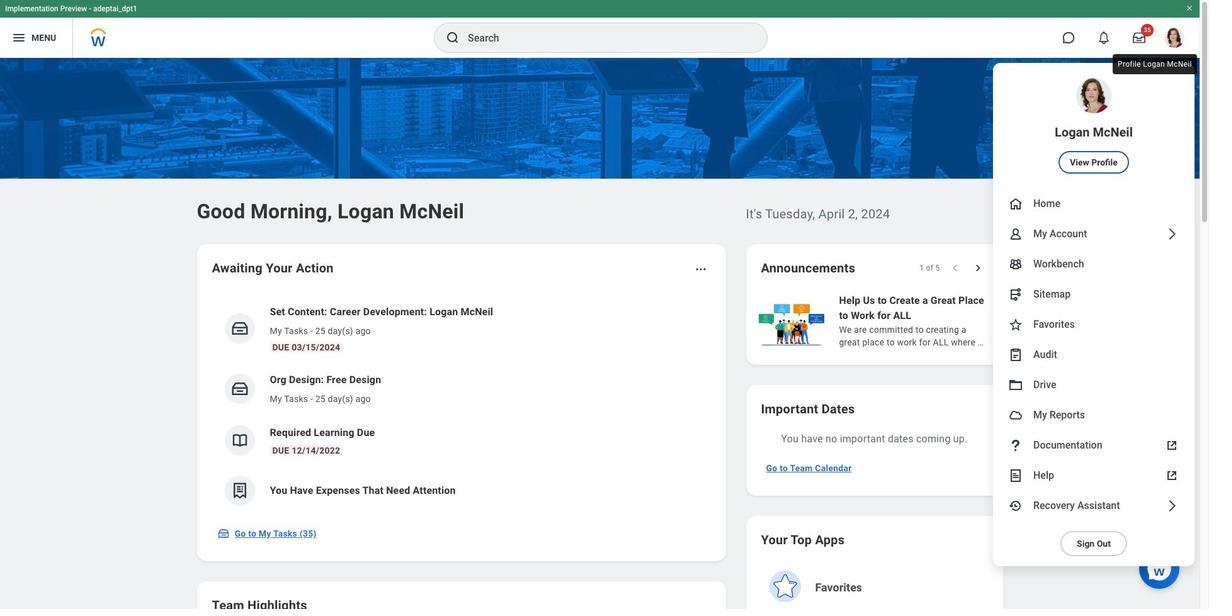 Task type: locate. For each thing, give the bounding box(es) containing it.
10 menu item from the top
[[993, 431, 1195, 461]]

close environment banner image
[[1186, 4, 1194, 12]]

folder open image
[[1009, 378, 1024, 393]]

0 horizontal spatial inbox image
[[217, 528, 230, 541]]

inbox image
[[230, 380, 249, 399]]

3 menu item from the top
[[993, 219, 1195, 249]]

book open image
[[230, 432, 249, 450]]

chevron right image
[[1165, 499, 1180, 514]]

user image
[[1009, 227, 1024, 242]]

question image
[[1009, 438, 1024, 454]]

0 horizontal spatial list
[[212, 295, 711, 517]]

endpoints image
[[1009, 287, 1024, 302]]

list
[[756, 292, 1210, 350], [212, 295, 711, 517]]

avatar image
[[1009, 408, 1024, 423]]

1 menu item from the top
[[993, 63, 1195, 189]]

banner
[[0, 0, 1200, 567]]

4 menu item from the top
[[993, 249, 1195, 280]]

1 horizontal spatial inbox image
[[230, 319, 249, 338]]

main content
[[0, 58, 1210, 610]]

menu
[[993, 63, 1195, 567]]

2 menu item from the top
[[993, 189, 1195, 219]]

ext link image
[[1165, 469, 1180, 484]]

tooltip
[[1111, 52, 1200, 77]]

inbox image
[[230, 319, 249, 338], [217, 528, 230, 541]]

11 menu item from the top
[[993, 461, 1195, 491]]

chevron right small image
[[972, 262, 984, 275]]

paste image
[[1009, 348, 1024, 363]]

0 vertical spatial inbox image
[[230, 319, 249, 338]]

status
[[920, 263, 940, 273]]

menu item
[[993, 63, 1195, 189], [993, 189, 1195, 219], [993, 219, 1195, 249], [993, 249, 1195, 280], [993, 280, 1195, 310], [993, 310, 1195, 340], [993, 340, 1195, 370], [993, 370, 1195, 401], [993, 401, 1195, 431], [993, 431, 1195, 461], [993, 461, 1195, 491], [993, 491, 1195, 522]]



Task type: vqa. For each thing, say whether or not it's contained in the screenshot.
left inbox image
yes



Task type: describe. For each thing, give the bounding box(es) containing it.
1 horizontal spatial list
[[756, 292, 1210, 350]]

chevron right image
[[1165, 227, 1180, 242]]

time image
[[1009, 499, 1024, 514]]

dashboard expenses image
[[230, 482, 249, 501]]

7 menu item from the top
[[993, 340, 1195, 370]]

inbox large image
[[1133, 31, 1146, 44]]

notifications large image
[[1098, 31, 1111, 44]]

home image
[[1009, 197, 1024, 212]]

justify image
[[11, 30, 26, 45]]

search image
[[445, 30, 460, 45]]

document image
[[1009, 469, 1024, 484]]

chevron left small image
[[949, 262, 962, 275]]

Search Workday  search field
[[468, 24, 741, 52]]

1 vertical spatial inbox image
[[217, 528, 230, 541]]

9 menu item from the top
[[993, 401, 1195, 431]]

5 menu item from the top
[[993, 280, 1195, 310]]

star image
[[1009, 317, 1024, 333]]

6 menu item from the top
[[993, 310, 1195, 340]]

contact card matrix manager image
[[1009, 257, 1024, 272]]

8 menu item from the top
[[993, 370, 1195, 401]]

logan mcneil image
[[1165, 28, 1185, 48]]

12 menu item from the top
[[993, 491, 1195, 522]]

ext link image
[[1165, 438, 1180, 454]]



